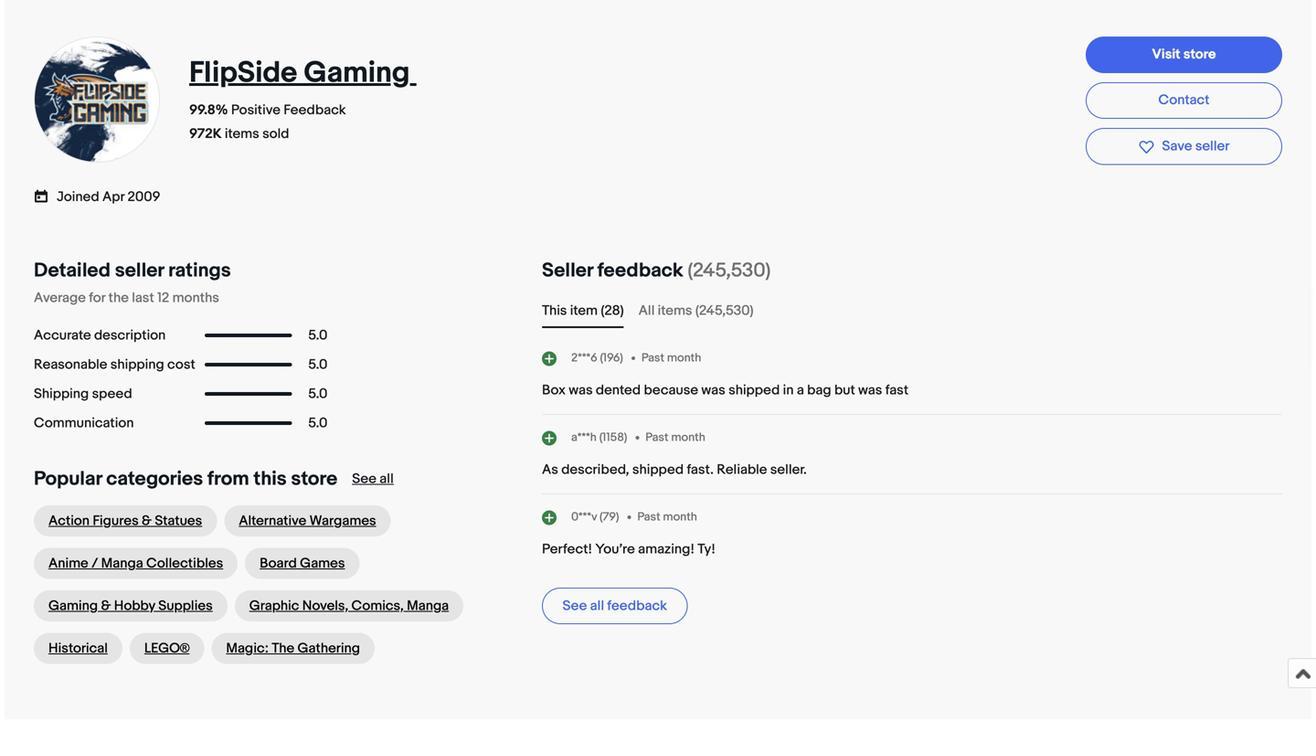Task type: vqa. For each thing, say whether or not it's contained in the screenshot.
the bottommost Month
yes



Task type: describe. For each thing, give the bounding box(es) containing it.
months
[[173, 290, 219, 306]]

12
[[157, 290, 169, 306]]

as
[[542, 462, 559, 478]]

seller.
[[771, 462, 807, 478]]

1 horizontal spatial shipped
[[729, 382, 780, 399]]

communication
[[34, 415, 134, 431]]

this
[[542, 302, 567, 319]]

a***h
[[572, 431, 597, 445]]

99.8% positive feedback 972k items sold
[[189, 102, 346, 142]]

board
[[260, 555, 297, 572]]

month for because
[[667, 351, 702, 365]]

& inside "link"
[[142, 513, 152, 529]]

gathering
[[298, 640, 360, 657]]

action figures & statues link
[[34, 505, 217, 537]]

perfect!
[[542, 541, 593, 558]]

contact
[[1159, 92, 1210, 109]]

board games
[[260, 555, 345, 572]]

comics,
[[352, 598, 404, 614]]

3 was from the left
[[859, 382, 883, 399]]

cost
[[167, 356, 195, 373]]

0***v
[[572, 510, 597, 524]]

figures
[[93, 513, 139, 529]]

972k
[[189, 126, 222, 142]]

2009
[[128, 189, 160, 205]]

described,
[[562, 462, 630, 478]]

flipside gaming
[[189, 55, 410, 91]]

action figures & statues
[[48, 513, 202, 529]]

past month for shipped
[[646, 431, 706, 445]]

item
[[570, 302, 598, 319]]

flipside gaming image
[[33, 36, 161, 164]]

accurate description
[[34, 327, 166, 344]]

alternative wargames
[[239, 513, 376, 529]]

see for see all
[[352, 471, 377, 487]]

magic:
[[226, 640, 269, 657]]

positive
[[231, 102, 281, 118]]

games
[[300, 555, 345, 572]]

this item (28)
[[542, 302, 624, 319]]

save
[[1163, 138, 1193, 155]]

flipside
[[189, 55, 297, 91]]

a***h (1158)
[[572, 431, 628, 445]]

0 vertical spatial feedback
[[598, 259, 684, 282]]

(79)
[[600, 510, 619, 524]]

the
[[272, 640, 295, 657]]

hobby
[[114, 598, 155, 614]]

wargames
[[310, 513, 376, 529]]

1 vertical spatial items
[[658, 302, 693, 319]]

popular
[[34, 467, 102, 491]]

dented
[[596, 382, 641, 399]]

average
[[34, 290, 86, 306]]

anime / manga collectibles link
[[34, 548, 238, 579]]

in
[[783, 382, 794, 399]]

all items (245,530)
[[639, 302, 754, 319]]

tab list containing this item (28)
[[542, 301, 1283, 321]]

bag
[[808, 382, 832, 399]]

statues
[[155, 513, 202, 529]]

see all link
[[352, 471, 394, 487]]

because
[[644, 382, 699, 399]]

from
[[208, 467, 249, 491]]

historical
[[48, 640, 108, 657]]

novels,
[[302, 598, 349, 614]]

feedback
[[284, 102, 346, 118]]

you're
[[596, 541, 635, 558]]

perfect! you're amazing! ty!
[[542, 541, 716, 558]]

fast
[[886, 382, 909, 399]]

detailed seller ratings
[[34, 259, 231, 282]]

save seller
[[1163, 138, 1230, 155]]

see all feedback link
[[542, 588, 688, 624]]

visit store link
[[1086, 37, 1283, 73]]

4 5.0 from the top
[[308, 415, 328, 431]]

seller for save
[[1196, 138, 1230, 155]]

seller for detailed
[[115, 259, 164, 282]]

1 horizontal spatial store
[[1184, 46, 1217, 63]]

the
[[108, 290, 129, 306]]

all for see all feedback
[[590, 598, 605, 614]]

joined
[[57, 189, 99, 205]]

see for see all feedback
[[563, 598, 587, 614]]

see all feedback
[[563, 598, 668, 614]]

magic: the gathering
[[226, 640, 360, 657]]

(196)
[[600, 351, 624, 365]]

2***6 (196)
[[572, 351, 624, 365]]

past for dented
[[642, 351, 665, 365]]

accurate
[[34, 327, 91, 344]]

fast.
[[687, 462, 714, 478]]

supplies
[[158, 598, 213, 614]]

popular categories from this store
[[34, 467, 338, 491]]

(1158)
[[600, 431, 628, 445]]



Task type: locate. For each thing, give the bounding box(es) containing it.
past month up because
[[642, 351, 702, 365]]

past up amazing!
[[638, 510, 661, 524]]

& right figures
[[142, 513, 152, 529]]

0 vertical spatial all
[[380, 471, 394, 487]]

0 horizontal spatial was
[[569, 382, 593, 399]]

2 vertical spatial past month
[[638, 510, 698, 524]]

0 horizontal spatial gaming
[[48, 598, 98, 614]]

seller right save
[[1196, 138, 1230, 155]]

past month for amazing!
[[638, 510, 698, 524]]

1 vertical spatial seller
[[115, 259, 164, 282]]

0 vertical spatial items
[[225, 126, 259, 142]]

magic: the gathering link
[[212, 633, 375, 664]]

past for shipped
[[646, 431, 669, 445]]

0 horizontal spatial &
[[101, 598, 111, 614]]

seller up last
[[115, 259, 164, 282]]

graphic novels, comics, manga link
[[235, 591, 464, 622]]

see
[[352, 471, 377, 487], [563, 598, 587, 614]]

anime
[[48, 555, 88, 572]]

feedback up all
[[598, 259, 684, 282]]

items right all
[[658, 302, 693, 319]]

2 was from the left
[[702, 382, 726, 399]]

1 horizontal spatial manga
[[407, 598, 449, 614]]

shipping
[[34, 386, 89, 402]]

all for see all
[[380, 471, 394, 487]]

categories
[[106, 467, 203, 491]]

speed
[[92, 386, 132, 402]]

was right but
[[859, 382, 883, 399]]

joined apr 2009
[[57, 189, 160, 205]]

average for the last 12 months
[[34, 290, 219, 306]]

shipping
[[110, 356, 164, 373]]

(28)
[[601, 302, 624, 319]]

0 horizontal spatial shipped
[[633, 462, 684, 478]]

shipped
[[729, 382, 780, 399], [633, 462, 684, 478]]

apr
[[102, 189, 124, 205]]

1 vertical spatial gaming
[[48, 598, 98, 614]]

2 horizontal spatial was
[[859, 382, 883, 399]]

(245,530) up all items (245,530)
[[688, 259, 771, 282]]

1 horizontal spatial gaming
[[304, 55, 410, 91]]

5.0 for shipping
[[308, 356, 328, 373]]

0 horizontal spatial seller
[[115, 259, 164, 282]]

as described, shipped fast. reliable seller.
[[542, 462, 807, 478]]

0 vertical spatial past
[[642, 351, 665, 365]]

1 horizontal spatial see
[[563, 598, 587, 614]]

0 vertical spatial (245,530)
[[688, 259, 771, 282]]

gaming
[[304, 55, 410, 91], [48, 598, 98, 614]]

all down the you're
[[590, 598, 605, 614]]

ty!
[[698, 541, 716, 558]]

ratings
[[168, 259, 231, 282]]

month up because
[[667, 351, 702, 365]]

1 vertical spatial feedback
[[608, 598, 668, 614]]

0 vertical spatial store
[[1184, 46, 1217, 63]]

0 vertical spatial &
[[142, 513, 152, 529]]

(245,530) right all
[[696, 302, 754, 319]]

manga right /
[[101, 555, 143, 572]]

0 horizontal spatial all
[[380, 471, 394, 487]]

was right box
[[569, 382, 593, 399]]

text__icon wrapper image
[[34, 187, 57, 204]]

0 vertical spatial shipped
[[729, 382, 780, 399]]

0 horizontal spatial see
[[352, 471, 377, 487]]

1 vertical spatial month
[[672, 431, 706, 445]]

see up wargames
[[352, 471, 377, 487]]

feedback inside see all feedback link
[[608, 598, 668, 614]]

0 horizontal spatial items
[[225, 126, 259, 142]]

gaming up feedback
[[304, 55, 410, 91]]

past month up amazing!
[[638, 510, 698, 524]]

was
[[569, 382, 593, 399], [702, 382, 726, 399], [859, 382, 883, 399]]

/
[[92, 555, 98, 572]]

5.0 for speed
[[308, 386, 328, 402]]

this
[[254, 467, 287, 491]]

store
[[1184, 46, 1217, 63], [291, 467, 338, 491]]

gaming & hobby supplies link
[[34, 591, 227, 622]]

2 vertical spatial past
[[638, 510, 661, 524]]

1 horizontal spatial &
[[142, 513, 152, 529]]

tab list
[[542, 301, 1283, 321]]

a
[[797, 382, 805, 399]]

0***v (79)
[[572, 510, 619, 524]]

3 5.0 from the top
[[308, 386, 328, 402]]

past
[[642, 351, 665, 365], [646, 431, 669, 445], [638, 510, 661, 524]]

0 horizontal spatial manga
[[101, 555, 143, 572]]

5.0 for description
[[308, 327, 328, 344]]

graphic novels, comics, manga
[[249, 598, 449, 614]]

1 vertical spatial manga
[[407, 598, 449, 614]]

box
[[542, 382, 566, 399]]

manga
[[101, 555, 143, 572], [407, 598, 449, 614]]

1 horizontal spatial was
[[702, 382, 726, 399]]

see down the perfect!
[[563, 598, 587, 614]]

all
[[639, 302, 655, 319]]

&
[[142, 513, 152, 529], [101, 598, 111, 614]]

save seller button
[[1086, 128, 1283, 165]]

0 horizontal spatial store
[[291, 467, 338, 491]]

gaming inside "gaming & hobby supplies" link
[[48, 598, 98, 614]]

board games link
[[245, 548, 360, 579]]

all up alternative wargames link
[[380, 471, 394, 487]]

items
[[225, 126, 259, 142], [658, 302, 693, 319]]

store up alternative wargames link
[[291, 467, 338, 491]]

2 5.0 from the top
[[308, 356, 328, 373]]

0 vertical spatial seller
[[1196, 138, 1230, 155]]

shipping speed
[[34, 386, 132, 402]]

past up because
[[642, 351, 665, 365]]

graphic
[[249, 598, 299, 614]]

sold
[[263, 126, 289, 142]]

1 vertical spatial past
[[646, 431, 669, 445]]

1 vertical spatial shipped
[[633, 462, 684, 478]]

manga right comics,
[[407, 598, 449, 614]]

gaming down 'anime'
[[48, 598, 98, 614]]

& left hobby
[[101, 598, 111, 614]]

1 vertical spatial see
[[563, 598, 587, 614]]

contact link
[[1086, 82, 1283, 119]]

1 was from the left
[[569, 382, 593, 399]]

reasonable
[[34, 356, 107, 373]]

shipped left fast.
[[633, 462, 684, 478]]

for
[[89, 290, 105, 306]]

past up "as described, shipped fast. reliable seller."
[[646, 431, 669, 445]]

gaming & hobby supplies
[[48, 598, 213, 614]]

detailed
[[34, 259, 111, 282]]

action
[[48, 513, 90, 529]]

month up amazing!
[[663, 510, 698, 524]]

past month for dented
[[642, 351, 702, 365]]

(245,530) for seller feedback (245,530)
[[688, 259, 771, 282]]

(245,530) inside tab list
[[696, 302, 754, 319]]

amazing!
[[638, 541, 695, 558]]

past month
[[642, 351, 702, 365], [646, 431, 706, 445], [638, 510, 698, 524]]

seller inside button
[[1196, 138, 1230, 155]]

1 vertical spatial (245,530)
[[696, 302, 754, 319]]

1 horizontal spatial items
[[658, 302, 693, 319]]

month for ty!
[[663, 510, 698, 524]]

0 vertical spatial see
[[352, 471, 377, 487]]

but
[[835, 382, 856, 399]]

month for fast.
[[672, 431, 706, 445]]

0 vertical spatial gaming
[[304, 55, 410, 91]]

0 vertical spatial month
[[667, 351, 702, 365]]

2 vertical spatial month
[[663, 510, 698, 524]]

(245,530)
[[688, 259, 771, 282], [696, 302, 754, 319]]

visit
[[1153, 46, 1181, 63]]

1 vertical spatial past month
[[646, 431, 706, 445]]

seller
[[542, 259, 593, 282]]

0 vertical spatial manga
[[101, 555, 143, 572]]

1 vertical spatial all
[[590, 598, 605, 614]]

last
[[132, 290, 154, 306]]

store right visit at right
[[1184, 46, 1217, 63]]

1 vertical spatial store
[[291, 467, 338, 491]]

lego® link
[[130, 633, 204, 664]]

seller feedback (245,530)
[[542, 259, 771, 282]]

was right because
[[702, 382, 726, 399]]

feedback down perfect! you're amazing! ty!
[[608, 598, 668, 614]]

1 horizontal spatial all
[[590, 598, 605, 614]]

anime / manga collectibles
[[48, 555, 223, 572]]

box was dented because was shipped in a bag but was fast
[[542, 382, 909, 399]]

see all
[[352, 471, 394, 487]]

1 vertical spatial &
[[101, 598, 111, 614]]

lego®
[[144, 640, 190, 657]]

items inside 99.8% positive feedback 972k items sold
[[225, 126, 259, 142]]

0 vertical spatial past month
[[642, 351, 702, 365]]

historical link
[[34, 633, 122, 664]]

shipped left in
[[729, 382, 780, 399]]

past month up "as described, shipped fast. reliable seller."
[[646, 431, 706, 445]]

1 horizontal spatial seller
[[1196, 138, 1230, 155]]

items down positive
[[225, 126, 259, 142]]

reasonable shipping cost
[[34, 356, 195, 373]]

past for amazing!
[[638, 510, 661, 524]]

reliable
[[717, 462, 768, 478]]

feedback
[[598, 259, 684, 282], [608, 598, 668, 614]]

month up fast.
[[672, 431, 706, 445]]

(245,530) for all items (245,530)
[[696, 302, 754, 319]]

1 5.0 from the top
[[308, 327, 328, 344]]



